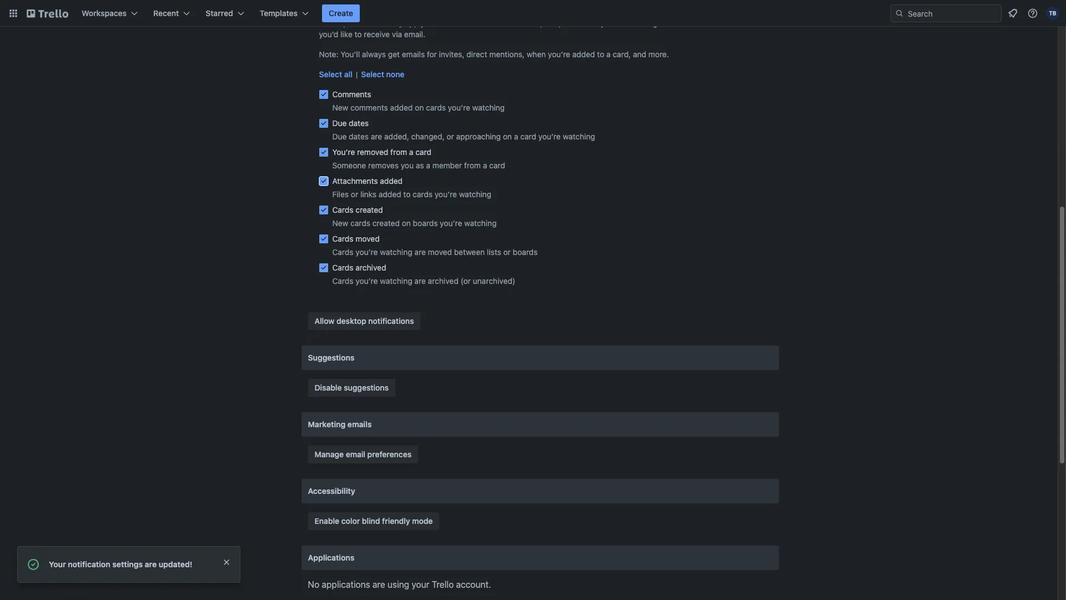 Task type: vqa. For each thing, say whether or not it's contained in the screenshot.
removes
yes



Task type: describe. For each thing, give the bounding box(es) containing it.
you're removed from a card
[[333, 147, 432, 157]]

suggestions
[[344, 383, 389, 392]]

added left card,
[[573, 49, 595, 59]]

suggestions
[[308, 353, 355, 362]]

|
[[356, 69, 358, 79]]

new comments added on cards you're watching
[[333, 103, 505, 112]]

0 vertical spatial email
[[436, 18, 455, 28]]

added,
[[385, 132, 409, 141]]

none
[[387, 69, 405, 79]]

applications
[[322, 580, 370, 590]]

mentions,
[[490, 49, 525, 59]]

removed
[[357, 147, 389, 157]]

back to home image
[[27, 4, 68, 22]]

manage email preferences
[[315, 450, 412, 459]]

cards archived
[[333, 263, 386, 272]]

workspaces
[[82, 8, 127, 18]]

enable color blind friendly mode
[[315, 516, 433, 526]]

. select which notifications you'd like to receive via email.
[[319, 18, 754, 39]]

1 vertical spatial from
[[464, 161, 481, 170]]

changed,
[[411, 132, 445, 141]]

you'll
[[341, 49, 360, 59]]

you
[[401, 161, 414, 170]]

0 horizontal spatial for
[[427, 49, 437, 59]]

1 vertical spatial email
[[346, 450, 366, 459]]

only
[[388, 18, 403, 28]]

invites,
[[439, 49, 465, 59]]

on for cards
[[415, 103, 424, 112]]

a down approaching
[[483, 161, 487, 170]]

select all button
[[319, 69, 353, 80]]

these
[[319, 18, 341, 28]]

new cards created on boards you're watching
[[333, 218, 497, 228]]

watching link
[[626, 18, 658, 28]]

get
[[388, 49, 400, 59]]

approaching
[[456, 132, 501, 141]]

a right as
[[426, 161, 431, 170]]

you'd
[[319, 29, 339, 39]]

(or
[[461, 276, 471, 286]]

tyler black (tylerblack440) image
[[1047, 7, 1060, 20]]

color
[[342, 516, 360, 526]]

dismiss flag image
[[222, 558, 231, 567]]

are for moved
[[415, 247, 426, 257]]

blind
[[362, 516, 380, 526]]

0 horizontal spatial and
[[564, 18, 577, 28]]

which
[[687, 18, 708, 28]]

to right apply
[[427, 18, 434, 28]]

allow
[[315, 316, 335, 326]]

Search field
[[905, 5, 1002, 22]]

0 vertical spatial boards
[[413, 218, 438, 228]]

1 horizontal spatial archived
[[428, 276, 459, 286]]

new for new comments added on cards you're watching
[[333, 103, 349, 112]]

due for due dates are added, changed, or approaching on a card you're watching
[[333, 132, 347, 141]]

added down removes
[[380, 176, 403, 186]]

your notification settings are updated!
[[49, 560, 192, 569]]

1 horizontal spatial emails
[[402, 49, 425, 59]]

cards down as
[[413, 189, 433, 199]]

card,
[[613, 49, 631, 59]]

allow desktop notifications
[[315, 316, 414, 326]]

apply
[[405, 18, 425, 28]]

enable color blind friendly mode link
[[308, 512, 440, 530]]

open information menu image
[[1028, 8, 1039, 19]]

links
[[361, 189, 377, 199]]

disable suggestions
[[315, 383, 389, 392]]

1 horizontal spatial for
[[504, 18, 514, 28]]

1 vertical spatial preferences
[[368, 450, 412, 459]]

cards for cards you're watching are moved between lists or boards
[[333, 247, 354, 257]]

member
[[433, 161, 462, 170]]

create
[[329, 8, 353, 18]]

as
[[416, 161, 424, 170]]

unarchived)
[[473, 276, 516, 286]]

notifications inside the . select which notifications you'd like to receive via email.
[[710, 18, 754, 28]]

more.
[[649, 49, 669, 59]]

manage
[[315, 450, 344, 459]]

receive
[[364, 29, 390, 39]]

to left card,
[[598, 49, 605, 59]]

primary element
[[0, 0, 1067, 27]]

lists
[[487, 247, 502, 257]]

due for due dates
[[333, 118, 347, 128]]

1 vertical spatial boards
[[513, 247, 538, 257]]

files
[[333, 189, 349, 199]]

disable suggestions link
[[308, 379, 396, 397]]

no applications are using your trello account.
[[308, 580, 491, 590]]

select all | select none
[[319, 69, 405, 79]]

your
[[412, 580, 430, 590]]

2 vertical spatial or
[[504, 247, 511, 257]]

always
[[362, 49, 386, 59]]

1 vertical spatial or
[[351, 189, 358, 199]]

cards you're watching are moved between lists or boards
[[333, 247, 538, 257]]

cards up 'changed,'
[[426, 103, 446, 112]]

allow desktop notifications link
[[308, 312, 421, 330]]

boards,
[[516, 18, 543, 28]]

new for new cards created on boards you're watching
[[333, 218, 349, 228]]

manage email preferences link
[[308, 446, 418, 463]]

account.
[[456, 580, 491, 590]]

note: you'll always get emails for invites, direct mentions, when you're added to a card, and more.
[[319, 49, 669, 59]]

notification
[[68, 560, 110, 569]]

recent button
[[147, 4, 197, 22]]

0 horizontal spatial notifications
[[369, 316, 414, 326]]

someone
[[333, 161, 366, 170]]

files or links added to cards you're watching
[[333, 189, 492, 199]]

are for archived
[[415, 276, 426, 286]]

workspaces button
[[75, 4, 144, 22]]

starred
[[206, 8, 233, 18]]



Task type: locate. For each thing, give the bounding box(es) containing it.
notifications right desktop at the bottom
[[369, 316, 414, 326]]

marketing
[[308, 420, 346, 429]]

select right "."
[[662, 18, 685, 28]]

these preferences only apply to email notifications for boards, lists, and cards you're watching
[[319, 18, 658, 28]]

select none button
[[361, 69, 405, 80]]

settings
[[112, 560, 143, 569]]

preferences
[[343, 18, 386, 28], [368, 450, 412, 459]]

0 horizontal spatial select
[[319, 69, 342, 79]]

dates for due dates
[[349, 118, 369, 128]]

2 horizontal spatial card
[[521, 132, 537, 141]]

via
[[392, 29, 402, 39]]

0 vertical spatial from
[[391, 147, 407, 157]]

to
[[427, 18, 434, 28], [355, 29, 362, 39], [598, 49, 605, 59], [404, 189, 411, 199]]

removes
[[368, 161, 399, 170]]

someone removes you as a member from a card
[[333, 161, 506, 170]]

0 vertical spatial card
[[521, 132, 537, 141]]

0 notifications image
[[1007, 7, 1020, 20]]

new down cards created
[[333, 218, 349, 228]]

moved left between
[[428, 247, 452, 257]]

are down cards you're watching are moved between lists or boards
[[415, 276, 426, 286]]

notifications up "direct"
[[458, 18, 502, 28]]

select left 'all'
[[319, 69, 342, 79]]

due dates are added, changed, or approaching on a card you're watching
[[333, 132, 596, 141]]

1 horizontal spatial or
[[447, 132, 454, 141]]

2 horizontal spatial notifications
[[710, 18, 754, 28]]

1 horizontal spatial boards
[[513, 247, 538, 257]]

a
[[607, 49, 611, 59], [514, 132, 519, 141], [409, 147, 414, 157], [426, 161, 431, 170], [483, 161, 487, 170]]

emails right the get
[[402, 49, 425, 59]]

to right like
[[355, 29, 362, 39]]

marketing emails
[[308, 420, 372, 429]]

from
[[391, 147, 407, 157], [464, 161, 481, 170]]

1 new from the top
[[333, 103, 349, 112]]

2 new from the top
[[333, 218, 349, 228]]

0 vertical spatial and
[[564, 18, 577, 28]]

disable
[[315, 383, 342, 392]]

no
[[308, 580, 320, 590]]

created down cards created
[[373, 218, 400, 228]]

email.
[[404, 29, 426, 39]]

you're
[[333, 147, 355, 157]]

search image
[[896, 9, 905, 18]]

1 horizontal spatial email
[[436, 18, 455, 28]]

note:
[[319, 49, 339, 59]]

.
[[658, 18, 660, 28]]

0 horizontal spatial or
[[351, 189, 358, 199]]

for left boards,
[[504, 18, 514, 28]]

1 horizontal spatial notifications
[[458, 18, 502, 28]]

cards down cards created
[[351, 218, 371, 228]]

cards
[[579, 18, 599, 28], [426, 103, 446, 112], [413, 189, 433, 199], [351, 218, 371, 228]]

to down you
[[404, 189, 411, 199]]

0 horizontal spatial on
[[402, 218, 411, 228]]

2 dates from the top
[[349, 132, 369, 141]]

1 vertical spatial card
[[416, 147, 432, 157]]

friendly
[[382, 516, 410, 526]]

select inside the . select which notifications you'd like to receive via email.
[[662, 18, 685, 28]]

cards for cards you're watching are archived (or unarchived)
[[333, 276, 354, 286]]

2 vertical spatial card
[[490, 161, 506, 170]]

for
[[504, 18, 514, 28], [427, 49, 437, 59]]

0 horizontal spatial emails
[[348, 420, 372, 429]]

are for updated!
[[145, 560, 157, 569]]

0 vertical spatial due
[[333, 118, 347, 128]]

dates for due dates are added, changed, or approaching on a card you're watching
[[349, 132, 369, 141]]

0 vertical spatial preferences
[[343, 18, 386, 28]]

1 horizontal spatial and
[[633, 49, 647, 59]]

1 vertical spatial moved
[[428, 247, 452, 257]]

desktop
[[337, 316, 367, 326]]

1 vertical spatial created
[[373, 218, 400, 228]]

2 due from the top
[[333, 132, 347, 141]]

card down approaching
[[490, 161, 506, 170]]

created down links
[[356, 205, 383, 214]]

archived
[[356, 263, 386, 272], [428, 276, 459, 286]]

1 vertical spatial for
[[427, 49, 437, 59]]

0 horizontal spatial email
[[346, 450, 366, 459]]

boards right lists
[[513, 247, 538, 257]]

moved
[[356, 234, 380, 243], [428, 247, 452, 257]]

1 vertical spatial new
[[333, 218, 349, 228]]

or
[[447, 132, 454, 141], [351, 189, 358, 199], [504, 247, 511, 257]]

new
[[333, 103, 349, 112], [333, 218, 349, 228]]

email right manage
[[346, 450, 366, 459]]

are right settings
[[145, 560, 157, 569]]

0 horizontal spatial moved
[[356, 234, 380, 243]]

2 vertical spatial on
[[402, 218, 411, 228]]

between
[[454, 247, 485, 257]]

select
[[662, 18, 685, 28], [319, 69, 342, 79], [361, 69, 385, 79]]

on right approaching
[[503, 132, 512, 141]]

1 due from the top
[[333, 118, 347, 128]]

and right card,
[[633, 49, 647, 59]]

mode
[[412, 516, 433, 526]]

like
[[341, 29, 353, 39]]

4 cards from the top
[[333, 263, 354, 272]]

1 vertical spatial on
[[503, 132, 512, 141]]

on for boards
[[402, 218, 411, 228]]

emails
[[402, 49, 425, 59], [348, 420, 372, 429]]

attachments
[[333, 176, 378, 186]]

2 cards from the top
[[333, 234, 354, 243]]

1 horizontal spatial select
[[361, 69, 385, 79]]

email right apply
[[436, 18, 455, 28]]

due dates
[[333, 118, 369, 128]]

accessibility
[[308, 486, 355, 496]]

lists,
[[545, 18, 562, 28]]

cards you're watching are archived (or unarchived)
[[333, 276, 516, 286]]

cards for cards moved
[[333, 234, 354, 243]]

from right member
[[464, 161, 481, 170]]

and right lists, in the right top of the page
[[564, 18, 577, 28]]

or right lists
[[504, 247, 511, 257]]

1 vertical spatial due
[[333, 132, 347, 141]]

updated!
[[159, 560, 192, 569]]

1 vertical spatial and
[[633, 49, 647, 59]]

starred button
[[199, 4, 251, 22]]

archived left the (or at the left
[[428, 276, 459, 286]]

notifications right which
[[710, 18, 754, 28]]

dates down due dates at the left
[[349, 132, 369, 141]]

on up 'changed,'
[[415, 103, 424, 112]]

from down added,
[[391, 147, 407, 157]]

0 vertical spatial for
[[504, 18, 514, 28]]

1 horizontal spatial card
[[490, 161, 506, 170]]

are left using
[[373, 580, 385, 590]]

are up removed
[[371, 132, 382, 141]]

new down comments
[[333, 103, 349, 112]]

added up added,
[[390, 103, 413, 112]]

comments
[[333, 89, 371, 99]]

boards up cards you're watching are moved between lists or boards
[[413, 218, 438, 228]]

card
[[521, 132, 537, 141], [416, 147, 432, 157], [490, 161, 506, 170]]

your
[[49, 560, 66, 569]]

0 vertical spatial dates
[[349, 118, 369, 128]]

archived down cards moved at top
[[356, 263, 386, 272]]

due
[[333, 118, 347, 128], [333, 132, 347, 141]]

0 vertical spatial or
[[447, 132, 454, 141]]

you're
[[601, 18, 623, 28], [548, 49, 571, 59], [448, 103, 471, 112], [539, 132, 561, 141], [435, 189, 457, 199], [440, 218, 462, 228], [356, 247, 378, 257], [356, 276, 378, 286]]

created
[[356, 205, 383, 214], [373, 218, 400, 228]]

dates down comments
[[349, 118, 369, 128]]

all
[[344, 69, 353, 79]]

create button
[[322, 4, 360, 22]]

0 horizontal spatial card
[[416, 147, 432, 157]]

templates
[[260, 8, 298, 18]]

1 vertical spatial dates
[[349, 132, 369, 141]]

0 vertical spatial moved
[[356, 234, 380, 243]]

email
[[436, 18, 455, 28], [346, 450, 366, 459]]

recent
[[153, 8, 179, 18]]

enable
[[315, 516, 340, 526]]

select right '|'
[[361, 69, 385, 79]]

0 vertical spatial created
[[356, 205, 383, 214]]

trello
[[432, 580, 454, 590]]

on down files or links added to cards you're watching
[[402, 218, 411, 228]]

1 vertical spatial archived
[[428, 276, 459, 286]]

0 vertical spatial on
[[415, 103, 424, 112]]

applications
[[308, 553, 355, 562]]

2 horizontal spatial or
[[504, 247, 511, 257]]

0 horizontal spatial boards
[[413, 218, 438, 228]]

to inside the . select which notifications you'd like to receive via email.
[[355, 29, 362, 39]]

1 vertical spatial emails
[[348, 420, 372, 429]]

1 cards from the top
[[333, 205, 354, 214]]

added right links
[[379, 189, 401, 199]]

moved up cards archived
[[356, 234, 380, 243]]

a left card,
[[607, 49, 611, 59]]

or right 'changed,'
[[447, 132, 454, 141]]

3 cards from the top
[[333, 247, 354, 257]]

are up cards you're watching are archived (or unarchived)
[[415, 247, 426, 257]]

0 vertical spatial emails
[[402, 49, 425, 59]]

card right approaching
[[521, 132, 537, 141]]

notifications
[[458, 18, 502, 28], [710, 18, 754, 28], [369, 316, 414, 326]]

0 vertical spatial new
[[333, 103, 349, 112]]

emails up the manage email preferences
[[348, 420, 372, 429]]

comments
[[351, 103, 388, 112]]

1 horizontal spatial on
[[415, 103, 424, 112]]

2 horizontal spatial on
[[503, 132, 512, 141]]

cards for cards created
[[333, 205, 354, 214]]

1 horizontal spatial moved
[[428, 247, 452, 257]]

card up as
[[416, 147, 432, 157]]

cards moved
[[333, 234, 380, 243]]

0 horizontal spatial archived
[[356, 263, 386, 272]]

1 horizontal spatial from
[[464, 161, 481, 170]]

a up you
[[409, 147, 414, 157]]

2 horizontal spatial select
[[662, 18, 685, 28]]

templates button
[[253, 4, 316, 22]]

for left invites,
[[427, 49, 437, 59]]

0 vertical spatial archived
[[356, 263, 386, 272]]

0 horizontal spatial from
[[391, 147, 407, 157]]

cards for cards archived
[[333, 263, 354, 272]]

a right approaching
[[514, 132, 519, 141]]

5 cards from the top
[[333, 276, 354, 286]]

dates
[[349, 118, 369, 128], [349, 132, 369, 141]]

1 dates from the top
[[349, 118, 369, 128]]

or down the attachments
[[351, 189, 358, 199]]

using
[[388, 580, 410, 590]]

cards right lists, in the right top of the page
[[579, 18, 599, 28]]



